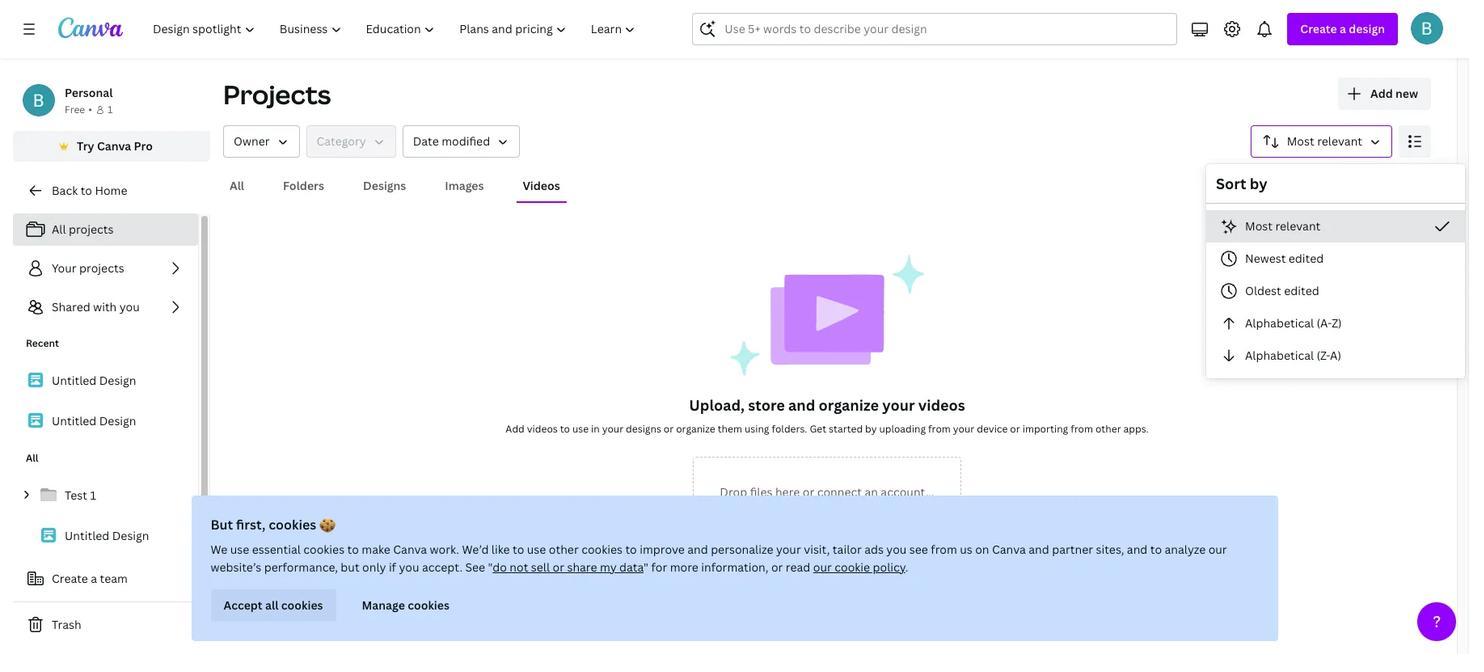 Task type: locate. For each thing, give the bounding box(es) containing it.
cookies down accept.
[[408, 598, 450, 613]]

most relevant option
[[1207, 210, 1465, 243]]

"
[[488, 560, 493, 575], [644, 560, 649, 575]]

design
[[1349, 21, 1385, 36]]

3 untitled design link from the top
[[13, 519, 198, 553]]

a inside dropdown button
[[1340, 21, 1347, 36]]

organize down "upload,"
[[676, 422, 716, 436]]

category
[[317, 133, 366, 149]]

add left new
[[1371, 86, 1393, 101]]

1 vertical spatial alphabetical
[[1245, 348, 1314, 363]]

untitled design down recent
[[52, 373, 136, 388]]

alphabetical for alphabetical (a-z)
[[1245, 315, 1314, 331]]

information,
[[701, 560, 769, 575]]

other up the do not sell or share my data link
[[549, 542, 579, 557]]

0 horizontal spatial add
[[506, 422, 525, 436]]

0 horizontal spatial organize
[[676, 422, 716, 436]]

shared
[[52, 299, 90, 315]]

organize up 'started'
[[819, 395, 879, 415]]

cookies right all
[[281, 598, 323, 613]]

1 vertical spatial add
[[506, 422, 525, 436]]

to right like
[[513, 542, 524, 557]]

0 horizontal spatial other
[[549, 542, 579, 557]]

edited inside "option"
[[1285, 283, 1320, 298]]

2 horizontal spatial use
[[573, 422, 589, 436]]

1 vertical spatial 1
[[90, 488, 96, 503]]

untitled for list containing test 1
[[65, 528, 109, 543]]

to left in
[[560, 422, 570, 436]]

0 horizontal spatial most
[[1245, 218, 1273, 234]]

use up sell
[[527, 542, 546, 557]]

and inside the upload, store and organize your videos add videos to use in your designs or organize them using folders. get started by uploading from your device or importing from other apps.
[[789, 395, 815, 415]]

edited up alphabetical (a-z)
[[1285, 283, 1320, 298]]

2 list from the top
[[13, 364, 198, 438]]

1 horizontal spatial by
[[1250, 174, 1268, 193]]

untitled design link up 'test 1' link
[[13, 404, 198, 438]]

other left apps.
[[1096, 422, 1121, 436]]

by right sort
[[1250, 174, 1268, 193]]

you inside shared with you link
[[119, 299, 140, 315]]

home
[[95, 183, 127, 198]]

folders.
[[772, 422, 808, 436]]

1 vertical spatial our
[[813, 560, 832, 575]]

edited inside option
[[1289, 251, 1324, 266]]

here
[[776, 484, 800, 500]]

use up 'website's'
[[230, 542, 249, 557]]

0 vertical spatial untitled design link
[[13, 364, 198, 398]]

0 horizontal spatial use
[[230, 542, 249, 557]]

1 vertical spatial untitled design
[[52, 413, 136, 429]]

your
[[883, 395, 915, 415], [602, 422, 624, 436], [953, 422, 975, 436], [776, 542, 801, 557]]

owner
[[234, 133, 270, 149]]

accept.
[[422, 560, 463, 575]]

all for all projects
[[52, 222, 66, 237]]

edited up oldest edited at the right top of the page
[[1289, 251, 1324, 266]]

0 vertical spatial 1
[[107, 103, 113, 116]]

1 horizontal spatial most
[[1287, 133, 1315, 149]]

you right 'if' at the left bottom
[[399, 560, 419, 575]]

organize
[[819, 395, 879, 415], [676, 422, 716, 436]]

to
[[81, 183, 92, 198], [560, 422, 570, 436], [347, 542, 359, 557], [513, 542, 524, 557], [626, 542, 637, 557], [1151, 542, 1162, 557]]

untitled design for list containing test 1
[[65, 528, 149, 543]]

1 horizontal spatial organize
[[819, 395, 879, 415]]

shared with you link
[[13, 291, 198, 324]]

create a design
[[1301, 21, 1385, 36]]

alphabetical down oldest edited at the right top of the page
[[1245, 315, 1314, 331]]

0 vertical spatial most
[[1287, 133, 1315, 149]]

0 horizontal spatial create
[[52, 571, 88, 586]]

0 horizontal spatial videos
[[527, 422, 558, 436]]

0 vertical spatial relevant
[[1318, 133, 1363, 149]]

projects for your projects
[[79, 260, 124, 276]]

1 untitled design link from the top
[[13, 364, 198, 398]]

1 vertical spatial relevant
[[1276, 218, 1321, 234]]

2 horizontal spatial canva
[[992, 542, 1026, 557]]

create left team
[[52, 571, 88, 586]]

untitled
[[52, 373, 96, 388], [52, 413, 96, 429], [65, 528, 109, 543]]

your
[[52, 260, 77, 276]]

0 vertical spatial organize
[[819, 395, 879, 415]]

1 " from the left
[[488, 560, 493, 575]]

2 vertical spatial untitled design
[[65, 528, 149, 543]]

a left team
[[91, 571, 97, 586]]

you
[[119, 299, 140, 315], [887, 542, 907, 557], [399, 560, 419, 575]]

and right the sites,
[[1127, 542, 1148, 557]]

use left in
[[573, 422, 589, 436]]

2 horizontal spatial all
[[230, 178, 244, 193]]

projects right your
[[79, 260, 124, 276]]

videos
[[523, 178, 560, 193]]

alphabetical (z-a)
[[1245, 348, 1342, 363]]

1 vertical spatial other
[[549, 542, 579, 557]]

most relevant down add new dropdown button
[[1287, 133, 1363, 149]]

2 vertical spatial untitled design link
[[13, 519, 198, 553]]

create left 'design' in the top right of the page
[[1301, 21, 1337, 36]]

0 vertical spatial add
[[1371, 86, 1393, 101]]

canva right try
[[97, 138, 131, 154]]

most relevant inside sort by button
[[1287, 133, 1363, 149]]

2 vertical spatial untitled
[[65, 528, 109, 543]]

1 vertical spatial organize
[[676, 422, 716, 436]]

drop files here or connect an account...
[[720, 484, 935, 500]]

but first, cookies 🍪
[[211, 516, 336, 534]]

untitled design link down 'test 1' link
[[13, 519, 198, 553]]

test 1 link
[[13, 479, 198, 513]]

0 vertical spatial most relevant
[[1287, 133, 1363, 149]]

alphabetical down alphabetical (a-z)
[[1245, 348, 1314, 363]]

1 horizontal spatial you
[[399, 560, 419, 575]]

1 vertical spatial a
[[91, 571, 97, 586]]

create inside button
[[52, 571, 88, 586]]

other inside we use essential cookies to make canva work. we'd like to use other cookies to improve and personalize your visit, tailor ads you see from us on canva and partner sites, and to analyze our website's performance, but only if you accept. see "
[[549, 542, 579, 557]]

designs
[[626, 422, 661, 436]]

2 vertical spatial list
[[13, 479, 198, 594]]

🍪
[[320, 516, 336, 534]]

projects down back to home
[[69, 222, 114, 237]]

0 horizontal spatial a
[[91, 571, 97, 586]]

1 vertical spatial most relevant
[[1245, 218, 1321, 234]]

your up read
[[776, 542, 801, 557]]

2 alphabetical from the top
[[1245, 348, 1314, 363]]

1 vertical spatial untitled design link
[[13, 404, 198, 438]]

1 horizontal spatial other
[[1096, 422, 1121, 436]]

you right the with
[[119, 299, 140, 315]]

or right 'device'
[[1010, 422, 1020, 436]]

0 horizontal spatial you
[[119, 299, 140, 315]]

1 vertical spatial untitled
[[52, 413, 96, 429]]

1 horizontal spatial a
[[1340, 21, 1347, 36]]

account...
[[881, 484, 935, 500]]

images
[[445, 178, 484, 193]]

1 vertical spatial create
[[52, 571, 88, 586]]

list containing untitled design
[[13, 364, 198, 438]]

canva inside button
[[97, 138, 131, 154]]

2 " from the left
[[644, 560, 649, 575]]

videos up uploading
[[919, 395, 965, 415]]

0 vertical spatial alphabetical
[[1245, 315, 1314, 331]]

design up 'test 1' link
[[99, 413, 136, 429]]

projects
[[223, 77, 331, 112]]

untitled design
[[52, 373, 136, 388], [52, 413, 136, 429], [65, 528, 149, 543]]

relevant
[[1318, 133, 1363, 149], [1276, 218, 1321, 234]]

(z-
[[1317, 348, 1330, 363]]

1 vertical spatial most
[[1245, 218, 1273, 234]]

create inside dropdown button
[[1301, 21, 1337, 36]]

0 vertical spatial other
[[1096, 422, 1121, 436]]

0 vertical spatial projects
[[69, 222, 114, 237]]

0 vertical spatial edited
[[1289, 251, 1324, 266]]

2 vertical spatial design
[[112, 528, 149, 543]]

untitled down test 1
[[65, 528, 109, 543]]

0 vertical spatial list
[[13, 214, 198, 324]]

0 horizontal spatial "
[[488, 560, 493, 575]]

0 vertical spatial by
[[1250, 174, 1268, 193]]

new
[[1396, 86, 1419, 101]]

add inside the upload, store and organize your videos add videos to use in your designs or organize them using folders. get started by uploading from your device or importing from other apps.
[[506, 422, 525, 436]]

0 horizontal spatial our
[[813, 560, 832, 575]]

0 horizontal spatial 1
[[90, 488, 96, 503]]

1 horizontal spatial use
[[527, 542, 546, 557]]

most relevant inside button
[[1245, 218, 1321, 234]]

add
[[1371, 86, 1393, 101], [506, 422, 525, 436]]

our cookie policy link
[[813, 560, 906, 575]]

by inside the upload, store and organize your videos add videos to use in your designs or organize them using folders. get started by uploading from your device or importing from other apps.
[[865, 422, 877, 436]]

newest edited
[[1245, 251, 1324, 266]]

0 vertical spatial design
[[99, 373, 136, 388]]

1 vertical spatial all
[[52, 222, 66, 237]]

2 untitled design link from the top
[[13, 404, 198, 438]]

0 vertical spatial untitled
[[52, 373, 96, 388]]

our right the analyze
[[1209, 542, 1227, 557]]

Date modified button
[[402, 125, 520, 158]]

a
[[1340, 21, 1347, 36], [91, 571, 97, 586]]

1 vertical spatial projects
[[79, 260, 124, 276]]

1 horizontal spatial our
[[1209, 542, 1227, 557]]

our
[[1209, 542, 1227, 557], [813, 560, 832, 575]]

oldest edited button
[[1207, 275, 1465, 307]]

modified
[[442, 133, 490, 149]]

1 horizontal spatial add
[[1371, 86, 1393, 101]]

add left in
[[506, 422, 525, 436]]

untitled design up test 1
[[52, 413, 136, 429]]

1 horizontal spatial 1
[[107, 103, 113, 116]]

untitled design down 'test 1' link
[[65, 528, 149, 543]]

0 vertical spatial untitled design
[[52, 373, 136, 388]]

0 vertical spatial all
[[230, 178, 244, 193]]

1 right •
[[107, 103, 113, 116]]

" left for at left
[[644, 560, 649, 575]]

untitled up test
[[52, 413, 96, 429]]

alphabetical (z-a) option
[[1207, 340, 1465, 372]]

sites,
[[1096, 542, 1125, 557]]

and left partner
[[1029, 542, 1050, 557]]

videos left in
[[527, 422, 558, 436]]

most relevant
[[1287, 133, 1363, 149], [1245, 218, 1321, 234]]

sort by list box
[[1207, 210, 1465, 372]]

untitled design link for list containing untitled design
[[13, 404, 198, 438]]

most inside sort by button
[[1287, 133, 1315, 149]]

our down visit,
[[813, 560, 832, 575]]

your up uploading
[[883, 395, 915, 415]]

accept
[[224, 598, 263, 613]]

cookies down the 🍪
[[303, 542, 345, 557]]

1 vertical spatial by
[[865, 422, 877, 436]]

create a team button
[[13, 563, 210, 595]]

3 list from the top
[[13, 479, 198, 594]]

from left us
[[931, 542, 957, 557]]

" right see
[[488, 560, 493, 575]]

create a team
[[52, 571, 128, 586]]

all inside 'all projects' link
[[52, 222, 66, 237]]

0 vertical spatial videos
[[919, 395, 965, 415]]

uploading
[[879, 422, 926, 436]]

0 vertical spatial you
[[119, 299, 140, 315]]

0 horizontal spatial canva
[[97, 138, 131, 154]]

all projects link
[[13, 214, 198, 246]]

and up folders.
[[789, 395, 815, 415]]

canva right on at the right of the page
[[992, 542, 1026, 557]]

sell
[[531, 560, 550, 575]]

1 alphabetical from the top
[[1245, 315, 1314, 331]]

accept all cookies button
[[211, 590, 336, 622]]

.
[[906, 560, 909, 575]]

essential
[[252, 542, 301, 557]]

1 vertical spatial edited
[[1285, 283, 1320, 298]]

edited for oldest edited
[[1285, 283, 1320, 298]]

1 right test
[[90, 488, 96, 503]]

free
[[65, 103, 85, 116]]

0 vertical spatial a
[[1340, 21, 1347, 36]]

0 vertical spatial create
[[1301, 21, 1337, 36]]

oldest edited
[[1245, 283, 1320, 298]]

you up "policy"
[[887, 542, 907, 557]]

apps.
[[1124, 422, 1149, 436]]

relevant up 'newest edited'
[[1276, 218, 1321, 234]]

create
[[1301, 21, 1337, 36], [52, 571, 88, 586]]

or right the designs
[[664, 422, 674, 436]]

•
[[88, 103, 92, 116]]

to inside the upload, store and organize your videos add videos to use in your designs or organize them using folders. get started by uploading from your device or importing from other apps.
[[560, 422, 570, 436]]

design up team
[[112, 528, 149, 543]]

1 horizontal spatial canva
[[393, 542, 427, 557]]

2 horizontal spatial you
[[887, 542, 907, 557]]

untitled for list containing untitled design
[[52, 413, 96, 429]]

cookies inside button
[[281, 598, 323, 613]]

a inside button
[[91, 571, 97, 586]]

manage cookies
[[362, 598, 450, 613]]

1 horizontal spatial create
[[1301, 21, 1337, 36]]

Category button
[[306, 125, 396, 158]]

alphabetical
[[1245, 315, 1314, 331], [1245, 348, 1314, 363]]

1 horizontal spatial all
[[52, 222, 66, 237]]

1 vertical spatial design
[[99, 413, 136, 429]]

1 list from the top
[[13, 214, 198, 324]]

design down shared with you link
[[99, 373, 136, 388]]

other
[[1096, 422, 1121, 436], [549, 542, 579, 557]]

by right 'started'
[[865, 422, 877, 436]]

0 horizontal spatial by
[[865, 422, 877, 436]]

alphabetical (a-z) option
[[1207, 307, 1465, 340]]

Owner button
[[223, 125, 300, 158]]

untitled down recent
[[52, 373, 96, 388]]

1
[[107, 103, 113, 116], [90, 488, 96, 503]]

1 horizontal spatial "
[[644, 560, 649, 575]]

canva up 'if' at the left bottom
[[393, 542, 427, 557]]

1 vertical spatial list
[[13, 364, 198, 438]]

all inside all button
[[230, 178, 244, 193]]

recent
[[26, 336, 59, 350]]

cookies
[[269, 516, 316, 534], [303, 542, 345, 557], [582, 542, 623, 557], [281, 598, 323, 613], [408, 598, 450, 613]]

try canva pro button
[[13, 131, 210, 162]]

most relevant up 'newest edited'
[[1245, 218, 1321, 234]]

2 vertical spatial all
[[26, 451, 38, 465]]

0 vertical spatial our
[[1209, 542, 1227, 557]]

them
[[718, 422, 742, 436]]

None search field
[[693, 13, 1178, 45]]

untitled design link down recent
[[13, 364, 198, 398]]

and up do not sell or share my data " for more information, or read our cookie policy .
[[688, 542, 708, 557]]

list
[[13, 214, 198, 324], [13, 364, 198, 438], [13, 479, 198, 594]]

design for list containing untitled design
[[99, 413, 136, 429]]

a left 'design' in the top right of the page
[[1340, 21, 1347, 36]]

relevant down add new dropdown button
[[1318, 133, 1363, 149]]

canva
[[97, 138, 131, 154], [393, 542, 427, 557], [992, 542, 1026, 557]]

list containing all projects
[[13, 214, 198, 324]]



Task type: describe. For each thing, give the bounding box(es) containing it.
back
[[52, 183, 78, 198]]

files
[[750, 484, 773, 500]]

all projects
[[52, 222, 114, 237]]

images button
[[439, 171, 491, 201]]

0 horizontal spatial all
[[26, 451, 38, 465]]

like
[[492, 542, 510, 557]]

Search search field
[[725, 14, 1145, 44]]

test
[[65, 488, 87, 503]]

first,
[[236, 516, 266, 534]]

alphabetical (a-z)
[[1245, 315, 1342, 331]]

sort by
[[1216, 174, 1268, 193]]

top level navigation element
[[142, 13, 650, 45]]

for
[[651, 560, 667, 575]]

trash link
[[13, 609, 210, 641]]

Sort by button
[[1251, 125, 1393, 158]]

a for design
[[1340, 21, 1347, 36]]

folders
[[283, 178, 324, 193]]

alphabetical (a-z) button
[[1207, 307, 1465, 340]]

newest
[[1245, 251, 1286, 266]]

see
[[465, 560, 485, 575]]

shared with you
[[52, 299, 140, 315]]

relevant inside button
[[1276, 218, 1321, 234]]

add new button
[[1338, 78, 1431, 110]]

other inside the upload, store and organize your videos add videos to use in your designs or organize them using folders. get started by uploading from your device or importing from other apps.
[[1096, 422, 1121, 436]]

started
[[829, 422, 863, 436]]

not
[[510, 560, 528, 575]]

your projects link
[[13, 252, 198, 285]]

from right importing at the right of the page
[[1071, 422, 1093, 436]]

use inside the upload, store and organize your videos add videos to use in your designs or organize them using folders. get started by uploading from your device or importing from other apps.
[[573, 422, 589, 436]]

cookies up the essential
[[269, 516, 316, 534]]

from right uploading
[[928, 422, 951, 436]]

brad klo image
[[1411, 12, 1444, 44]]

visit,
[[804, 542, 830, 557]]

newest edited option
[[1207, 243, 1465, 275]]

from inside we use essential cookies to make canva work. we'd like to use other cookies to improve and personalize your visit, tailor ads you see from us on canva and partner sites, and to analyze our website's performance, but only if you accept. see "
[[931, 542, 957, 557]]

do not sell or share my data link
[[493, 560, 644, 575]]

free •
[[65, 103, 92, 116]]

edited for newest edited
[[1289, 251, 1324, 266]]

all for all button
[[230, 178, 244, 193]]

most inside button
[[1245, 218, 1273, 234]]

untitled design for list containing untitled design
[[52, 413, 136, 429]]

add inside add new dropdown button
[[1371, 86, 1393, 101]]

create for create a team
[[52, 571, 88, 586]]

a)
[[1330, 348, 1342, 363]]

only
[[362, 560, 386, 575]]

designs button
[[357, 171, 413, 201]]

1 vertical spatial you
[[887, 542, 907, 557]]

data
[[620, 560, 644, 575]]

oldest edited option
[[1207, 275, 1465, 307]]

or right here
[[803, 484, 815, 500]]

do not sell or share my data " for more information, or read our cookie policy .
[[493, 560, 909, 575]]

on
[[976, 542, 990, 557]]

your right in
[[602, 422, 624, 436]]

back to home link
[[13, 175, 210, 207]]

oldest
[[1245, 283, 1282, 298]]

projects for all projects
[[69, 222, 114, 237]]

z)
[[1332, 315, 1342, 331]]

to left the analyze
[[1151, 542, 1162, 557]]

store
[[748, 395, 785, 415]]

ads
[[865, 542, 884, 557]]

improve
[[640, 542, 685, 557]]

to up the but on the bottom left of the page
[[347, 542, 359, 557]]

analyze
[[1165, 542, 1206, 557]]

our inside we use essential cookies to make canva work. we'd like to use other cookies to improve and personalize your visit, tailor ads you see from us on canva and partner sites, and to analyze our website's performance, but only if you accept. see "
[[1209, 542, 1227, 557]]

add new
[[1371, 86, 1419, 101]]

alphabetical (z-a) button
[[1207, 340, 1465, 372]]

a for team
[[91, 571, 97, 586]]

work.
[[430, 542, 459, 557]]

all button
[[223, 171, 251, 201]]

cookies up my at the left
[[582, 542, 623, 557]]

all
[[265, 598, 279, 613]]

more
[[670, 560, 699, 575]]

connect
[[817, 484, 862, 500]]

(a-
[[1317, 315, 1332, 331]]

most relevant button
[[1207, 210, 1465, 243]]

1 horizontal spatial videos
[[919, 395, 965, 415]]

newest edited button
[[1207, 243, 1465, 275]]

drop
[[720, 484, 747, 500]]

your left 'device'
[[953, 422, 975, 436]]

device
[[977, 422, 1008, 436]]

in
[[591, 422, 600, 436]]

1 vertical spatial videos
[[527, 422, 558, 436]]

if
[[389, 560, 396, 575]]

manage
[[362, 598, 405, 613]]

website's
[[211, 560, 261, 575]]

we use essential cookies to make canva work. we'd like to use other cookies to improve and personalize your visit, tailor ads you see from us on canva and partner sites, and to analyze our website's performance, but only if you accept. see "
[[211, 542, 1227, 575]]

tailor
[[833, 542, 862, 557]]

with
[[93, 299, 117, 315]]

make
[[362, 542, 391, 557]]

but first, cookies 🍪 dialog
[[191, 496, 1278, 641]]

your inside we use essential cookies to make canva work. we'd like to use other cookies to improve and personalize your visit, tailor ads you see from us on canva and partner sites, and to analyze our website's performance, but only if you accept. see "
[[776, 542, 801, 557]]

personal
[[65, 85, 113, 100]]

alphabetical for alphabetical (z-a)
[[1245, 348, 1314, 363]]

performance,
[[264, 560, 338, 575]]

an
[[865, 484, 878, 500]]

or right sell
[[553, 560, 564, 575]]

pro
[[134, 138, 153, 154]]

manage cookies button
[[349, 590, 463, 622]]

but
[[211, 516, 233, 534]]

to up data
[[626, 542, 637, 557]]

or left read
[[771, 560, 783, 575]]

try canva pro
[[77, 138, 153, 154]]

list containing test 1
[[13, 479, 198, 594]]

create for create a design
[[1301, 21, 1337, 36]]

test 1
[[65, 488, 96, 503]]

sort
[[1216, 174, 1247, 193]]

cookies inside "button"
[[408, 598, 450, 613]]

date
[[413, 133, 439, 149]]

we
[[211, 542, 228, 557]]

relevant inside sort by button
[[1318, 133, 1363, 149]]

see
[[910, 542, 928, 557]]

to right back
[[81, 183, 92, 198]]

your projects
[[52, 260, 124, 276]]

untitled design link for list containing test 1
[[13, 519, 198, 553]]

2 vertical spatial you
[[399, 560, 419, 575]]

trash
[[52, 617, 81, 632]]

personalize
[[711, 542, 774, 557]]

" inside we use essential cookies to make canva work. we'd like to use other cookies to improve and personalize your visit, tailor ads you see from us on canva and partner sites, and to analyze our website's performance, but only if you accept. see "
[[488, 560, 493, 575]]

design for list containing test 1
[[112, 528, 149, 543]]

share
[[567, 560, 597, 575]]

accept all cookies
[[224, 598, 323, 613]]

date modified
[[413, 133, 490, 149]]



Task type: vqa. For each thing, say whether or not it's contained in the screenshot.
Alphabetical (Z-A)'s alphabetical
yes



